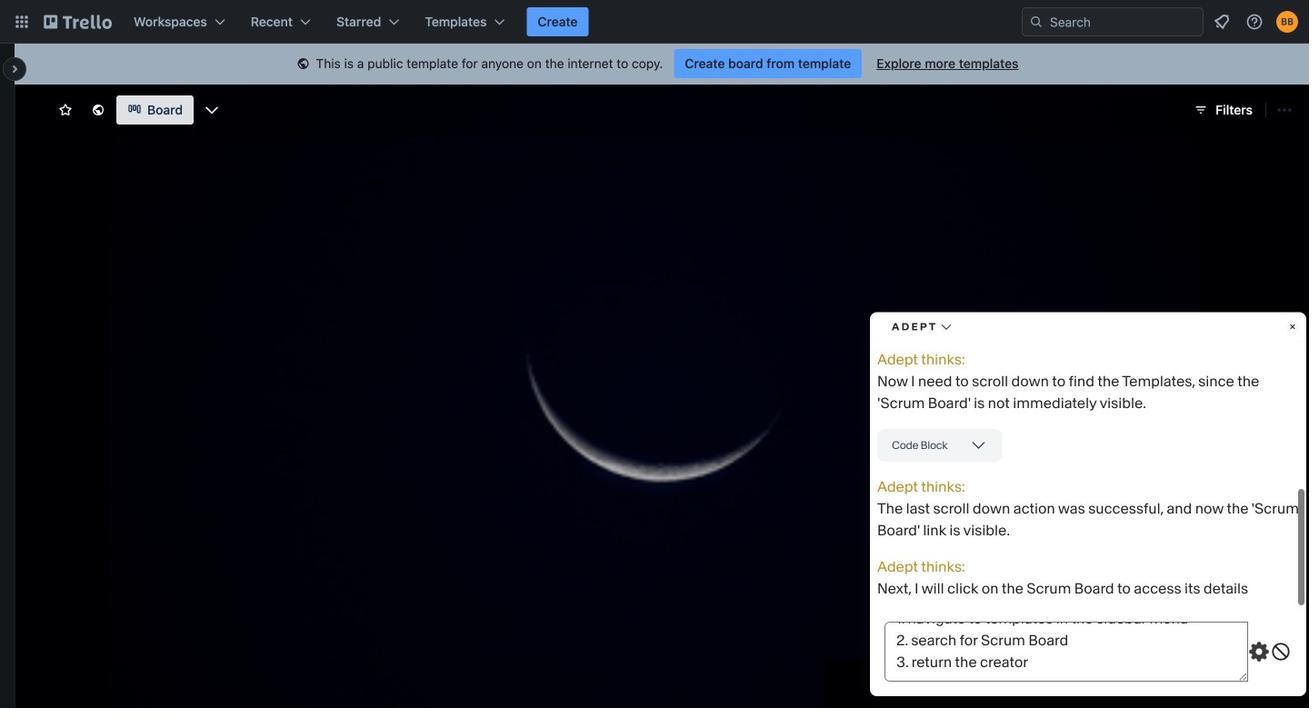 Task type: locate. For each thing, give the bounding box(es) containing it.
sm image
[[294, 55, 312, 74]]

bob builder (bobbuilder40) image
[[1277, 11, 1299, 33]]

Board name text field
[[29, 96, 149, 125]]

this member is an admin of this board. image
[[981, 115, 989, 123]]

star or unstar board image
[[223, 103, 237, 117]]

primary element
[[0, 0, 1310, 44]]

None text field
[[291, 154, 495, 183], [549, 154, 753, 183], [808, 154, 1011, 183], [291, 154, 495, 183], [549, 154, 753, 183], [808, 154, 1011, 183]]

None text field
[[33, 154, 236, 183]]



Task type: describe. For each thing, give the bounding box(es) containing it.
customize views image
[[445, 101, 463, 119]]

collapse list image
[[757, 157, 779, 179]]

back to home image
[[44, 7, 112, 36]]

open information menu image
[[1246, 13, 1264, 31]]

robin warren (blue cat reports) (robinwarren) image
[[964, 97, 990, 123]]

search image
[[1030, 15, 1044, 29]]

Search field
[[1022, 7, 1204, 36]]

0 notifications image
[[1212, 11, 1233, 33]]



Task type: vqa. For each thing, say whether or not it's contained in the screenshot.
This member is an admin of this board. icon at the top of the page
yes



